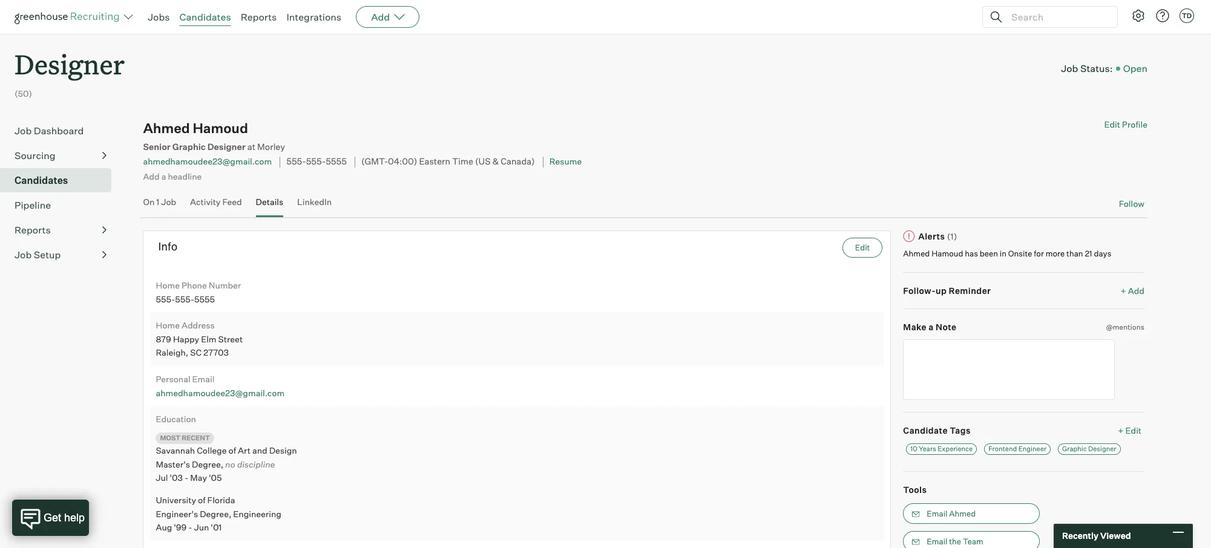 Task type: vqa. For each thing, say whether or not it's contained in the screenshot.
top Degree
yes



Task type: describe. For each thing, give the bounding box(es) containing it.
0 vertical spatial ahmedhamoudee23@gmail.com
[[143, 157, 272, 167]]

1 horizontal spatial candidates
[[180, 11, 231, 23]]

ahmed hamoud has been in onsite for more than 21 days
[[904, 249, 1112, 259]]

job for job dashboard
[[15, 125, 32, 137]]

feed
[[223, 197, 242, 207]]

sourcing link
[[15, 148, 107, 163]]

email for email ahmed
[[927, 509, 948, 519]]

edit for edit
[[856, 243, 870, 252]]

td button
[[1180, 8, 1195, 23]]

home address 879 happy elm street raleigh, sc 27703
[[156, 321, 243, 358]]

in
[[1000, 249, 1007, 259]]

dashboard
[[34, 125, 84, 137]]

04:00)
[[388, 157, 417, 167]]

candidate
[[904, 425, 948, 436]]

most recent savannah college of art and design master's degree , no discipline jul '03 - may '05
[[156, 434, 297, 483]]

tools
[[904, 485, 927, 495]]

@mentions link
[[1107, 322, 1145, 333]]

add inside + add link
[[1129, 286, 1145, 296]]

td
[[1183, 12, 1192, 20]]

elm
[[201, 334, 217, 345]]

master's
[[156, 459, 190, 470]]

reminder
[[949, 286, 992, 296]]

, inside most recent savannah college of art and design master's degree , no discipline jul '03 - may '05
[[221, 459, 223, 470]]

status:
[[1081, 62, 1113, 74]]

(50)
[[15, 89, 32, 99]]

job dashboard
[[15, 125, 84, 137]]

activity
[[190, 197, 221, 207]]

jobs
[[148, 11, 170, 23]]

on
[[143, 197, 155, 207]]

email ahmed button
[[904, 504, 1041, 524]]

degree inside most recent savannah college of art and design master's degree , no discipline jul '03 - may '05
[[192, 459, 221, 470]]

has
[[965, 249, 979, 259]]

(1)
[[947, 231, 958, 241]]

job dashboard link
[[15, 124, 107, 138]]

1 horizontal spatial candidates link
[[180, 11, 231, 23]]

frontend
[[989, 445, 1018, 454]]

for
[[1034, 249, 1045, 259]]

follow-up reminder
[[904, 286, 992, 296]]

sc
[[190, 348, 202, 358]]

add a headline
[[143, 171, 202, 182]]

no
[[225, 459, 235, 470]]

greenhouse recruiting image
[[15, 10, 124, 24]]

jobs link
[[148, 11, 170, 23]]

tags
[[950, 425, 971, 436]]

university of florida engineer's degree , engineering aug '99 - jun '01
[[156, 496, 281, 533]]

of inside most recent savannah college of art and design master's degree , no discipline jul '03 - may '05
[[229, 446, 236, 456]]

team
[[963, 537, 984, 547]]

time
[[453, 157, 473, 167]]

graphic inside ahmed hamoud senior graphic designer at morley
[[172, 142, 206, 153]]

candidate tags
[[904, 425, 971, 436]]

'05
[[209, 473, 222, 483]]

graphic designer link
[[1059, 444, 1121, 455]]

personal email ahmedhamoudee23@gmail.com
[[156, 374, 285, 398]]

activity feed link
[[190, 197, 242, 214]]

email the team
[[927, 537, 984, 547]]

ahmed hamoud senior graphic designer at morley
[[143, 120, 285, 153]]

edit for edit profile
[[1105, 119, 1121, 130]]

+ add link
[[1121, 285, 1145, 297]]

email for email the team
[[927, 537, 948, 547]]

make a note
[[904, 322, 957, 332]]

hamoud for ahmed hamoud has been in onsite for more than 21 days
[[932, 249, 964, 259]]

experience
[[938, 445, 973, 454]]

make
[[904, 322, 927, 332]]

edit profile
[[1105, 119, 1148, 130]]

&
[[493, 157, 499, 167]]

ahmed inside button
[[950, 509, 976, 519]]

configure image
[[1132, 8, 1146, 23]]

number
[[209, 280, 241, 291]]

college
[[197, 446, 227, 456]]

0 horizontal spatial candidates
[[15, 175, 68, 187]]

follow-
[[904, 286, 936, 296]]

pipeline
[[15, 199, 51, 211]]

879
[[156, 334, 171, 345]]

and
[[252, 446, 267, 456]]

job setup link
[[15, 248, 107, 262]]

activity feed
[[190, 197, 242, 207]]

integrations
[[287, 11, 342, 23]]

engineer's
[[156, 509, 198, 519]]

ahmed for ahmed hamoud has been in onsite for more than 21 days
[[904, 249, 930, 259]]

engineering
[[233, 509, 281, 519]]

(us
[[475, 157, 491, 167]]

personal
[[156, 374, 190, 384]]

street
[[218, 334, 243, 345]]

Search text field
[[1009, 8, 1107, 26]]

+ for + add
[[1121, 286, 1127, 296]]

add button
[[356, 6, 420, 28]]

headline
[[168, 171, 202, 182]]

'03
[[170, 473, 183, 483]]

phone
[[182, 280, 207, 291]]

home for 555-
[[156, 280, 180, 291]]

follow link
[[1119, 198, 1145, 210]]

, inside university of florida engineer's degree , engineering aug '99 - jun '01
[[229, 509, 231, 519]]

10 years experience link
[[907, 444, 977, 455]]

job setup
[[15, 249, 61, 261]]

edit link
[[843, 238, 883, 258]]

design
[[269, 446, 297, 456]]

resume
[[550, 157, 582, 167]]



Task type: locate. For each thing, give the bounding box(es) containing it.
0 vertical spatial ahmed
[[143, 120, 190, 136]]

home up 879
[[156, 321, 180, 331]]

linkedin link
[[297, 197, 332, 214]]

job for job status:
[[1062, 62, 1079, 74]]

1 horizontal spatial a
[[929, 322, 934, 332]]

add for add
[[371, 11, 390, 23]]

up
[[936, 286, 947, 296]]

0 vertical spatial candidates
[[180, 11, 231, 23]]

aug
[[156, 523, 172, 533]]

1 horizontal spatial reports
[[241, 11, 277, 23]]

1 vertical spatial home
[[156, 321, 180, 331]]

2 vertical spatial email
[[927, 537, 948, 547]]

ahmed up senior
[[143, 120, 190, 136]]

of inside university of florida engineer's degree , engineering aug '99 - jun '01
[[198, 496, 206, 506]]

setup
[[34, 249, 61, 261]]

, left the no
[[221, 459, 223, 470]]

10
[[911, 445, 918, 454]]

1 vertical spatial candidates
[[15, 175, 68, 187]]

'01
[[211, 523, 222, 533]]

2 vertical spatial edit
[[1126, 425, 1142, 436]]

0 horizontal spatial hamoud
[[193, 120, 248, 136]]

home inside 'home phone number 555-555-5555'
[[156, 280, 180, 291]]

hamoud inside ahmed hamoud senior graphic designer at morley
[[193, 120, 248, 136]]

0 vertical spatial designer
[[15, 46, 125, 82]]

0 horizontal spatial graphic
[[172, 142, 206, 153]]

1 horizontal spatial add
[[371, 11, 390, 23]]

1 vertical spatial add
[[143, 171, 160, 182]]

designer link
[[15, 34, 125, 84]]

1 horizontal spatial reports link
[[241, 11, 277, 23]]

5555 inside 'home phone number 555-555-5555'
[[194, 294, 215, 305]]

0 vertical spatial ,
[[221, 459, 223, 470]]

jun
[[194, 523, 209, 533]]

a
[[161, 171, 166, 182], [929, 322, 934, 332]]

2 horizontal spatial edit
[[1126, 425, 1142, 436]]

5555 down the phone
[[194, 294, 215, 305]]

0 vertical spatial hamoud
[[193, 120, 248, 136]]

canada)
[[501, 157, 535, 167]]

ahmed inside ahmed hamoud senior graphic designer at morley
[[143, 120, 190, 136]]

degree inside university of florida engineer's degree , engineering aug '99 - jun '01
[[200, 509, 229, 519]]

1 horizontal spatial designer
[[208, 142, 246, 153]]

a for make
[[929, 322, 934, 332]]

graphic designer
[[1063, 445, 1117, 454]]

job for job setup
[[15, 249, 32, 261]]

None text field
[[904, 339, 1116, 400]]

home left the phone
[[156, 280, 180, 291]]

art
[[238, 446, 251, 456]]

profile
[[1123, 119, 1148, 130]]

0 vertical spatial email
[[192, 374, 215, 384]]

1 vertical spatial email
[[927, 509, 948, 519]]

graphic
[[172, 142, 206, 153], [1063, 445, 1087, 454]]

reports link left integrations link
[[241, 11, 277, 23]]

morley
[[257, 142, 285, 153]]

university
[[156, 496, 196, 506]]

sourcing
[[15, 150, 55, 162]]

0 vertical spatial -
[[185, 473, 188, 483]]

a left note
[[929, 322, 934, 332]]

- inside university of florida engineer's degree , engineering aug '99 - jun '01
[[189, 523, 192, 533]]

degree
[[192, 459, 221, 470], [200, 509, 229, 519]]

ahmedhamoudee23@gmail.com down 27703
[[156, 388, 285, 398]]

21
[[1085, 249, 1093, 259]]

555-555-5555
[[287, 157, 347, 167]]

1 vertical spatial 5555
[[194, 294, 215, 305]]

0 horizontal spatial ,
[[221, 459, 223, 470]]

+ up @mentions
[[1121, 286, 1127, 296]]

email up 'email the team' on the right bottom
[[927, 509, 948, 519]]

2 home from the top
[[156, 321, 180, 331]]

0 horizontal spatial candidates link
[[15, 173, 107, 188]]

hamoud
[[193, 120, 248, 136], [932, 249, 964, 259]]

ahmed down the alerts
[[904, 249, 930, 259]]

2 vertical spatial designer
[[1089, 445, 1117, 454]]

reports left integrations link
[[241, 11, 277, 23]]

+ up the graphic designer link
[[1119, 425, 1124, 436]]

0 vertical spatial degree
[[192, 459, 221, 470]]

home phone number 555-555-5555
[[156, 280, 241, 305]]

designer
[[15, 46, 125, 82], [208, 142, 246, 153], [1089, 445, 1117, 454]]

note
[[936, 322, 957, 332]]

0 vertical spatial graphic
[[172, 142, 206, 153]]

candidates link down sourcing link
[[15, 173, 107, 188]]

0 horizontal spatial 5555
[[194, 294, 215, 305]]

5555 left (gmt-
[[326, 157, 347, 167]]

,
[[221, 459, 223, 470], [229, 509, 231, 519]]

ahmedhamoudee23@gmail.com link down 27703
[[156, 388, 285, 398]]

1 vertical spatial +
[[1119, 425, 1124, 436]]

ahmed up email the team button
[[950, 509, 976, 519]]

1 vertical spatial designer
[[208, 142, 246, 153]]

0 vertical spatial a
[[161, 171, 166, 182]]

linkedin
[[297, 197, 332, 207]]

0 horizontal spatial reports
[[15, 224, 51, 236]]

home for happy
[[156, 321, 180, 331]]

graphic up headline on the top of the page
[[172, 142, 206, 153]]

1 horizontal spatial hamoud
[[932, 249, 964, 259]]

may
[[190, 473, 207, 483]]

5555
[[326, 157, 347, 167], [194, 294, 215, 305]]

happy
[[173, 334, 199, 345]]

1 vertical spatial hamoud
[[932, 249, 964, 259]]

0 horizontal spatial ahmed
[[143, 120, 190, 136]]

1 vertical spatial ahmedhamoudee23@gmail.com link
[[156, 388, 285, 398]]

1 vertical spatial ,
[[229, 509, 231, 519]]

1 vertical spatial ahmedhamoudee23@gmail.com
[[156, 388, 285, 398]]

1 vertical spatial -
[[189, 523, 192, 533]]

job left status:
[[1062, 62, 1079, 74]]

add inside add popup button
[[371, 11, 390, 23]]

job inside 'link'
[[15, 125, 32, 137]]

at
[[248, 142, 256, 153]]

0 horizontal spatial reports link
[[15, 223, 107, 237]]

(gmt-04:00) eastern time (us & canada)
[[361, 157, 535, 167]]

ahmed for ahmed hamoud senior graphic designer at morley
[[143, 120, 190, 136]]

candidates link right jobs
[[180, 11, 231, 23]]

0 horizontal spatial designer
[[15, 46, 125, 82]]

+ edit link
[[1116, 422, 1145, 439]]

email inside the personal email ahmedhamoudee23@gmail.com
[[192, 374, 215, 384]]

0 horizontal spatial a
[[161, 171, 166, 182]]

(gmt-
[[361, 157, 388, 167]]

eastern
[[419, 157, 451, 167]]

1 horizontal spatial of
[[229, 446, 236, 456]]

, down the florida
[[229, 509, 231, 519]]

0 vertical spatial home
[[156, 280, 180, 291]]

reports link down "pipeline" link
[[15, 223, 107, 237]]

hamoud up at
[[193, 120, 248, 136]]

1 horizontal spatial graphic
[[1063, 445, 1087, 454]]

alerts
[[919, 231, 945, 241]]

1 vertical spatial reports
[[15, 224, 51, 236]]

1 horizontal spatial 5555
[[326, 157, 347, 167]]

designer left at
[[208, 142, 246, 153]]

+ for + edit
[[1119, 425, 1124, 436]]

'99
[[174, 523, 187, 533]]

candidates right jobs
[[180, 11, 231, 23]]

hamoud for ahmed hamoud senior graphic designer at morley
[[193, 120, 248, 136]]

a for add
[[161, 171, 166, 182]]

1 horizontal spatial ,
[[229, 509, 231, 519]]

reports down the 'pipeline'
[[15, 224, 51, 236]]

1 vertical spatial a
[[929, 322, 934, 332]]

job
[[1062, 62, 1079, 74], [15, 125, 32, 137], [161, 197, 176, 207], [15, 249, 32, 261]]

0 horizontal spatial add
[[143, 171, 160, 182]]

2 horizontal spatial add
[[1129, 286, 1145, 296]]

1 vertical spatial reports link
[[15, 223, 107, 237]]

alerts (1)
[[919, 231, 958, 241]]

open
[[1124, 62, 1148, 74]]

ahmedhamoudee23@gmail.com down ahmed hamoud senior graphic designer at morley
[[143, 157, 272, 167]]

of left art on the left of the page
[[229, 446, 236, 456]]

details link
[[256, 197, 284, 214]]

of left the florida
[[198, 496, 206, 506]]

florida
[[207, 496, 235, 506]]

job left "setup"
[[15, 249, 32, 261]]

reports
[[241, 11, 277, 23], [15, 224, 51, 236]]

@mentions
[[1107, 323, 1145, 332]]

0 vertical spatial candidates link
[[180, 11, 231, 23]]

1 vertical spatial edit
[[856, 243, 870, 252]]

home inside home address 879 happy elm street raleigh, sc 27703
[[156, 321, 180, 331]]

0 vertical spatial add
[[371, 11, 390, 23]]

more
[[1046, 249, 1065, 259]]

1 vertical spatial candidates link
[[15, 173, 107, 188]]

graphic right engineer
[[1063, 445, 1087, 454]]

raleigh,
[[156, 348, 188, 358]]

1 vertical spatial degree
[[200, 509, 229, 519]]

hamoud down (1)
[[932, 249, 964, 259]]

senior
[[143, 142, 171, 153]]

0 horizontal spatial of
[[198, 496, 206, 506]]

email left the
[[927, 537, 948, 547]]

0 vertical spatial reports
[[241, 11, 277, 23]]

0 horizontal spatial edit
[[856, 243, 870, 252]]

a left headline on the top of the page
[[161, 171, 166, 182]]

0 vertical spatial of
[[229, 446, 236, 456]]

1 vertical spatial graphic
[[1063, 445, 1087, 454]]

1 horizontal spatial edit
[[1105, 119, 1121, 130]]

job up sourcing on the top left of page
[[15, 125, 32, 137]]

frontend engineer link
[[985, 444, 1051, 455]]

email down sc
[[192, 374, 215, 384]]

1 vertical spatial ahmed
[[904, 249, 930, 259]]

- right '03
[[185, 473, 188, 483]]

engineer
[[1019, 445, 1047, 454]]

add for add a headline
[[143, 171, 160, 182]]

- inside most recent savannah college of art and design master's degree , no discipline jul '03 - may '05
[[185, 473, 188, 483]]

- right '99
[[189, 523, 192, 533]]

than
[[1067, 249, 1084, 259]]

designer inside ahmed hamoud senior graphic designer at morley
[[208, 142, 246, 153]]

0 vertical spatial +
[[1121, 286, 1127, 296]]

degree down the college
[[192, 459, 221, 470]]

integrations link
[[287, 11, 342, 23]]

ahmedhamoudee23@gmail.com link down ahmed hamoud senior graphic designer at morley
[[143, 157, 272, 167]]

job right 1
[[161, 197, 176, 207]]

discipline
[[237, 459, 275, 470]]

candidates down sourcing on the top left of page
[[15, 175, 68, 187]]

1 horizontal spatial ahmed
[[904, 249, 930, 259]]

job status:
[[1062, 62, 1113, 74]]

resume link
[[550, 157, 582, 167]]

viewed
[[1101, 531, 1132, 542]]

designer down + edit link
[[1089, 445, 1117, 454]]

degree up '01
[[200, 509, 229, 519]]

email ahmed
[[927, 509, 976, 519]]

0 vertical spatial reports link
[[241, 11, 277, 23]]

days
[[1095, 249, 1112, 259]]

0 vertical spatial ahmedhamoudee23@gmail.com link
[[143, 157, 272, 167]]

2 horizontal spatial ahmed
[[950, 509, 976, 519]]

recently viewed
[[1063, 531, 1132, 542]]

home
[[156, 280, 180, 291], [156, 321, 180, 331]]

1 home from the top
[[156, 280, 180, 291]]

on 1 job
[[143, 197, 176, 207]]

2 vertical spatial ahmed
[[950, 509, 976, 519]]

designer down greenhouse recruiting "image"
[[15, 46, 125, 82]]

candidates
[[180, 11, 231, 23], [15, 175, 68, 187]]

0 vertical spatial 5555
[[326, 157, 347, 167]]

follow
[[1119, 199, 1145, 209]]

info
[[158, 240, 178, 253]]

1 vertical spatial of
[[198, 496, 206, 506]]

of
[[229, 446, 236, 456], [198, 496, 206, 506]]

0 vertical spatial edit
[[1105, 119, 1121, 130]]

2 horizontal spatial designer
[[1089, 445, 1117, 454]]

add
[[371, 11, 390, 23], [143, 171, 160, 182], [1129, 286, 1145, 296]]

email the team button
[[904, 531, 1041, 549]]

2 vertical spatial add
[[1129, 286, 1145, 296]]

td button
[[1178, 6, 1197, 25]]



